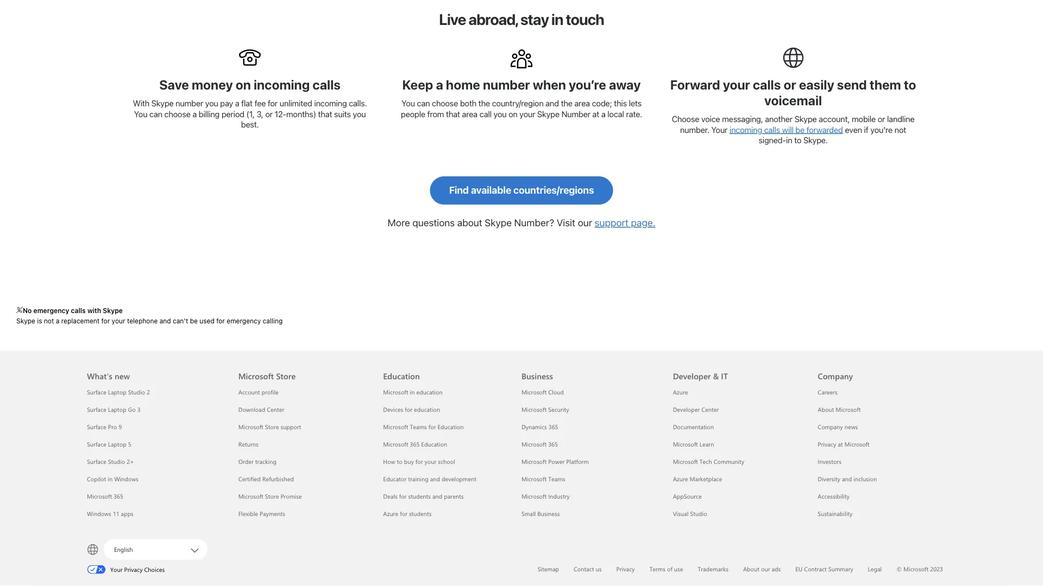Task type: vqa. For each thing, say whether or not it's contained in the screenshot.


Task type: describe. For each thing, give the bounding box(es) containing it.
away
[[609, 77, 641, 93]]

0 horizontal spatial emergency
[[33, 308, 69, 315]]

documentation link
[[673, 424, 714, 432]]

microsoft industry
[[522, 493, 570, 501]]

business heading
[[522, 352, 660, 384]]

microsoft teams
[[522, 476, 565, 484]]

with
[[87, 308, 101, 315]]

devices for education link
[[383, 406, 440, 414]]

1 vertical spatial your
[[110, 567, 123, 575]]

teams for microsoft teams
[[548, 476, 565, 484]]

a left billing
[[193, 110, 197, 119]]

diversity
[[818, 476, 841, 484]]

microsoft cloud link
[[522, 389, 564, 397]]

with skype number you pay a flat fee for unlimited incoming calls. you can choose a billing period (1, 3, or 12-months) that suits you best.
[[133, 99, 367, 130]]

calls up suits
[[313, 77, 341, 93]]

microsoft right ©
[[904, 566, 929, 574]]

find
[[449, 184, 469, 196]]

investors
[[818, 458, 842, 467]]

your inside 'footer resource links' element
[[425, 458, 437, 467]]

terms
[[650, 566, 666, 574]]

devices
[[383, 406, 403, 414]]

365 for top microsoft 365 'link'
[[548, 441, 558, 449]]

sitemap link
[[538, 566, 559, 574]]

0 horizontal spatial you
[[205, 99, 218, 108]]

microsoft for microsoft teams link
[[522, 476, 547, 484]]

code;
[[592, 99, 612, 108]]

deals
[[383, 493, 398, 501]]

skype inside you can choose both the country/region and the area code; this lets people from that area call you on your skype number at a local rate.
[[537, 110, 560, 119]]

choose
[[672, 115, 699, 124]]

appsource link
[[673, 493, 702, 501]]

california consumer privacy act (ccpa) opt-out icon image
[[87, 566, 110, 575]]

footer resource links element
[[35, 352, 1009, 523]]

microsoft power platform
[[522, 458, 589, 467]]

promise
[[281, 493, 302, 501]]

no
[[23, 308, 32, 315]]

laptop for go
[[108, 406, 126, 414]]

accessibility
[[818, 493, 850, 501]]

stay
[[521, 10, 549, 28]]

you inside you can choose both the country/region and the area code; this lets people from that area call you on your skype number at a local rate.
[[402, 99, 415, 108]]

microsoft down news
[[845, 441, 870, 449]]

a inside you can choose both the country/region and the area code; this lets people from that area call you on your skype number at a local rate.
[[601, 110, 606, 119]]

sitemap
[[538, 566, 559, 574]]

education inside education heading
[[383, 371, 420, 382]]

surface laptop studio 2 link
[[87, 389, 150, 397]]

it
[[721, 371, 728, 382]]

microsoft for microsoft industry link
[[522, 493, 547, 501]]

summary
[[829, 566, 853, 574]]

microsoft teams for education
[[383, 424, 464, 432]]

countries/regions
[[514, 184, 594, 196]]

azure marketplace link
[[673, 476, 722, 484]]

that inside with skype number you pay a flat fee for unlimited incoming calls. you can choose a billing period (1, 3, or 12-months) that suits you best.
[[318, 110, 332, 119]]

you inside with skype number you pay a flat fee for unlimited incoming calls. you can choose a billing period (1, 3, or 12-months) that suits you best.
[[134, 110, 147, 119]]

from
[[427, 110, 444, 119]]

0 horizontal spatial windows
[[87, 511, 111, 519]]

investors link
[[818, 458, 842, 467]]

rate.
[[626, 110, 642, 119]]

small
[[522, 511, 536, 519]]

microsoft power platform link
[[522, 458, 589, 467]]

educator training and development link
[[383, 476, 477, 484]]

sustainability
[[818, 511, 853, 519]]

microsoft security
[[522, 406, 569, 414]]

0 vertical spatial windows
[[114, 476, 138, 484]]

what's
[[87, 371, 112, 382]]

diversity and inclusion link
[[818, 476, 877, 484]]

microsoft teams for education link
[[383, 424, 464, 432]]

for right "deals"
[[399, 493, 407, 501]]

questions
[[413, 217, 455, 229]]

0 vertical spatial area
[[575, 99, 590, 108]]

2
[[147, 389, 150, 397]]

number.
[[680, 125, 710, 135]]

microsoft for microsoft 365 education link
[[383, 441, 408, 449]]

choose inside with skype number you pay a flat fee for unlimited incoming calls. you can choose a billing period (1, 3, or 12-months) that suits you best.
[[164, 110, 191, 119]]

for right buy
[[416, 458, 423, 467]]

educator training and development
[[383, 476, 477, 484]]

store for microsoft store
[[276, 371, 296, 382]]

and left the parents
[[433, 493, 442, 501]]

voicemail
[[765, 93, 822, 108]]

center for microsoft
[[267, 406, 284, 414]]

skype inside with skype number you pay a flat fee for unlimited incoming calls. you can choose a billing period (1, 3, or 12-months) that suits you best.
[[151, 99, 174, 108]]

english
[[114, 546, 133, 555]]

privacy for the privacy link
[[617, 566, 635, 574]]

profile
[[262, 389, 279, 397]]

microsoft 365 for microsoft 365 'link' to the left
[[87, 493, 123, 501]]

365 for microsoft 365 education link
[[410, 441, 420, 449]]

with
[[133, 99, 149, 108]]

unlimited
[[280, 99, 312, 108]]

skype inside choose voice messaging, another skype account, mobile or landline number. your
[[795, 115, 817, 124]]

for down deals for students and parents
[[400, 511, 408, 519]]

and inside you can choose both the country/region and the area code; this lets people from that area call you on your skype number at a local rate.
[[546, 99, 559, 108]]

to inside 'even if you're not signed-in to skype.'
[[794, 136, 802, 145]]

0 horizontal spatial our
[[578, 217, 592, 229]]

1 horizontal spatial number
[[483, 77, 530, 93]]

another
[[765, 115, 793, 124]]

voice
[[701, 115, 720, 124]]

0 horizontal spatial incoming
[[254, 77, 310, 93]]

developer for developer & it
[[673, 371, 711, 382]]

a right is
[[56, 318, 59, 325]]

flat
[[241, 99, 253, 108]]

microsoft in education link
[[383, 389, 443, 397]]

download center
[[238, 406, 284, 414]]

tracking
[[255, 458, 277, 467]]

can inside with skype number you pay a flat fee for unlimited incoming calls. you can choose a billing period (1, 3, or 12-months) that suits you best.
[[149, 110, 162, 119]]

them
[[870, 77, 901, 93]]

surface for surface pro 9
[[87, 424, 106, 432]]

forward your calls or easily send them to voicemail
[[670, 77, 916, 108]]

number
[[562, 110, 591, 119]]

find available countries/regions
[[449, 184, 594, 196]]

abroad,
[[469, 10, 518, 28]]

contact us
[[574, 566, 602, 574]]

0 horizontal spatial not
[[44, 318, 54, 325]]

and right diversity
[[842, 476, 852, 484]]

education heading
[[383, 352, 515, 384]]

calls up replacement
[[71, 308, 86, 315]]

buy
[[404, 458, 414, 467]]

microsoft for microsoft tech community link
[[673, 458, 698, 467]]

microsoft learn link
[[673, 441, 714, 449]]

microsoft for the microsoft store promise link
[[238, 493, 263, 501]]

0 horizontal spatial area
[[462, 110, 478, 119]]

messaging,
[[722, 115, 763, 124]]

save money on incoming calls
[[159, 77, 341, 93]]

developer & it
[[673, 371, 728, 382]]

surface studio 2+
[[87, 458, 134, 467]]

about for about microsoft
[[818, 406, 834, 414]]

news
[[845, 424, 858, 432]]

choices
[[144, 567, 165, 575]]

development
[[442, 476, 477, 484]]

company for company news
[[818, 424, 843, 432]]

microsoft 365 for top microsoft 365 'link'
[[522, 441, 558, 449]]

surface for surface laptop 5
[[87, 441, 106, 449]]

number?
[[514, 217, 554, 229]]

how
[[383, 458, 395, 467]]

copilot
[[87, 476, 106, 484]]

money
[[192, 77, 233, 93]]

1 horizontal spatial be
[[796, 125, 805, 135]]

eu contract summary
[[796, 566, 853, 574]]

0 horizontal spatial microsoft 365 link
[[87, 493, 123, 501]]

microsoft for microsoft store heading
[[238, 371, 274, 382]]

microsoft store promise
[[238, 493, 302, 501]]

incoming inside with skype number you pay a flat fee for unlimited incoming calls. you can choose a billing period (1, 3, or 12-months) that suits you best.
[[314, 99, 347, 108]]

can't
[[173, 318, 188, 325]]

surface laptop 5 link
[[87, 441, 131, 449]]

1 vertical spatial education
[[438, 424, 464, 432]]

for up microsoft 365 education
[[429, 424, 436, 432]]

local
[[608, 110, 624, 119]]

or inside with skype number you pay a flat fee for unlimited incoming calls. you can choose a billing period (1, 3, or 12-months) that suits you best.
[[265, 110, 273, 119]]

0 vertical spatial support
[[595, 217, 629, 229]]

number inside with skype number you pay a flat fee for unlimited incoming calls. you can choose a billing period (1, 3, or 12-months) that suits you best.
[[176, 99, 203, 108]]

calls up 'signed-'
[[764, 125, 780, 135]]

eu contract summary link
[[796, 566, 853, 574]]

microsoft for microsoft in education link
[[383, 389, 408, 397]]

support page. link
[[595, 217, 656, 229]]

microsoft for the microsoft cloud "link"
[[522, 389, 547, 397]]

in right copilot
[[108, 476, 113, 484]]

surface for surface laptop studio 2
[[87, 389, 106, 397]]

support inside 'footer resource links' element
[[281, 424, 301, 432]]

about for about our ads
[[743, 566, 760, 574]]

company for company
[[818, 371, 853, 382]]

1 vertical spatial emergency
[[227, 318, 261, 325]]

best.
[[241, 120, 259, 130]]

flexible
[[238, 511, 258, 519]]

flexible payments
[[238, 511, 285, 519]]

that inside you can choose both the country/region and the area code; this lets people from that area call you on your skype number at a local rate.
[[446, 110, 460, 119]]

apps
[[121, 511, 134, 519]]

cloud
[[548, 389, 564, 397]]



Task type: locate. For each thing, give the bounding box(es) containing it.
microsoft store
[[238, 371, 296, 382]]

0 vertical spatial developer
[[673, 371, 711, 382]]

1 horizontal spatial microsoft 365
[[522, 441, 558, 449]]

0 vertical spatial company
[[818, 371, 853, 382]]

1 vertical spatial education
[[414, 406, 440, 414]]

1 horizontal spatial support
[[595, 217, 629, 229]]

studio for visual studio
[[690, 511, 707, 519]]

call
[[480, 110, 492, 119]]

0 vertical spatial to
[[904, 77, 916, 93]]

microsoft for top microsoft 365 'link'
[[522, 441, 547, 449]]

0 vertical spatial be
[[796, 125, 805, 135]]

incoming calls will be forwarded
[[730, 125, 843, 135]]

students down training
[[408, 493, 431, 501]]

surface for surface laptop go 3
[[87, 406, 106, 414]]

2 vertical spatial azure
[[383, 511, 398, 519]]

1 developer from the top
[[673, 371, 711, 382]]

0 vertical spatial education
[[383, 371, 420, 382]]

education up microsoft in education link
[[383, 371, 420, 382]]

1 vertical spatial windows
[[87, 511, 111, 519]]

not inside 'even if you're not signed-in to skype.'
[[895, 125, 907, 135]]

365 for dynamics 365 link on the bottom of page
[[549, 424, 558, 432]]

surface down what's
[[87, 389, 106, 397]]

0 horizontal spatial can
[[149, 110, 162, 119]]

1 vertical spatial choose
[[164, 110, 191, 119]]

number up billing
[[176, 99, 203, 108]]

about microsoft link
[[818, 406, 861, 414]]

5 surface from the top
[[87, 458, 106, 467]]

incoming
[[254, 77, 310, 93], [314, 99, 347, 108], [730, 125, 762, 135]]

you down with
[[134, 110, 147, 119]]

studio for surface studio 2+
[[108, 458, 125, 467]]

0 horizontal spatial be
[[190, 318, 198, 325]]

inclusion
[[854, 476, 877, 484]]

about left ads
[[743, 566, 760, 574]]

surface down 'surface pro 9'
[[87, 441, 106, 449]]

accessibility link
[[818, 493, 850, 501]]

privacy right us
[[617, 566, 635, 574]]

2 vertical spatial to
[[397, 458, 403, 467]]

1 vertical spatial store
[[265, 424, 279, 432]]

certified
[[238, 476, 261, 484]]

for right replacement
[[101, 318, 110, 325]]

you down calls. on the top
[[353, 110, 366, 119]]

privacy for privacy at microsoft
[[818, 441, 836, 449]]

choose
[[432, 99, 458, 108], [164, 110, 191, 119]]

calls up voicemail
[[753, 77, 781, 93]]

what's new heading
[[87, 352, 225, 384]]

0 vertical spatial you
[[402, 99, 415, 108]]

visual
[[673, 511, 689, 519]]

emergency
[[33, 308, 69, 315], [227, 318, 261, 325]]

store for microsoft store support
[[265, 424, 279, 432]]

windows down 2+
[[114, 476, 138, 484]]

0 vertical spatial number
[[483, 77, 530, 93]]

education up the microsoft teams for education
[[414, 406, 440, 414]]

calling
[[263, 318, 283, 325]]

refurbished
[[262, 476, 294, 484]]

you up billing
[[205, 99, 218, 108]]

available
[[471, 184, 511, 196]]

0 vertical spatial our
[[578, 217, 592, 229]]

365 for microsoft 365 'link' to the left
[[114, 493, 123, 501]]

1 company from the top
[[818, 371, 853, 382]]

can up the people
[[417, 99, 430, 108]]

microsoft down microsoft learn
[[673, 458, 698, 467]]

12-
[[275, 110, 286, 119]]

support left page.
[[595, 217, 629, 229]]

365 down security
[[549, 424, 558, 432]]

0 vertical spatial at
[[593, 110, 599, 119]]

studio left 2+
[[108, 458, 125, 467]]

0 vertical spatial education
[[416, 389, 443, 397]]

azure
[[673, 389, 688, 397], [673, 476, 688, 484], [383, 511, 398, 519]]

your down voice
[[712, 125, 728, 135]]

2+
[[127, 458, 134, 467]]

1 laptop from the top
[[108, 389, 126, 397]]

&
[[713, 371, 719, 382]]

in inside 'even if you're not signed-in to skype.'
[[786, 136, 792, 145]]

dynamics 365
[[522, 424, 558, 432]]

0 vertical spatial choose
[[432, 99, 458, 108]]

not
[[895, 125, 907, 135], [44, 318, 54, 325]]

3 laptop from the top
[[108, 441, 126, 449]]

about down careers link at the right bottom of the page
[[818, 406, 834, 414]]

to inside 'footer resource links' element
[[397, 458, 403, 467]]

laptop down the new
[[108, 389, 126, 397]]

students for azure
[[409, 511, 432, 519]]

microsoft for microsoft store support link on the left bottom of the page
[[238, 424, 263, 432]]

marketplace
[[690, 476, 722, 484]]

about our ads
[[743, 566, 781, 574]]

a down code;
[[601, 110, 606, 119]]

more questions about skype number? visit our support page.
[[388, 217, 656, 229]]

students for deals
[[408, 493, 431, 501]]

0 horizontal spatial privacy
[[124, 567, 143, 575]]

microsoft for microsoft 365 'link' to the left
[[87, 493, 112, 501]]

to right them
[[904, 77, 916, 93]]

period
[[222, 110, 244, 119]]

surface up copilot
[[87, 458, 106, 467]]

microsoft tech community link
[[673, 458, 745, 467]]

diversity and inclusion
[[818, 476, 877, 484]]

contact
[[574, 566, 594, 574]]

0 horizontal spatial number
[[176, 99, 203, 108]]

0 vertical spatial teams
[[410, 424, 427, 432]]

area down both
[[462, 110, 478, 119]]

our right the visit
[[578, 217, 592, 229]]

surface for surface studio 2+
[[87, 458, 106, 467]]

company inside heading
[[818, 371, 853, 382]]

microsoft inside heading
[[238, 371, 274, 382]]

dynamics
[[522, 424, 547, 432]]

0 horizontal spatial or
[[265, 110, 273, 119]]

365 up 11
[[114, 493, 123, 501]]

1 horizontal spatial about
[[818, 406, 834, 414]]

1 the from the left
[[479, 99, 490, 108]]

download
[[238, 406, 265, 414]]

0 vertical spatial store
[[276, 371, 296, 382]]

2 center from the left
[[702, 406, 719, 414]]

new
[[115, 371, 130, 382]]

1 vertical spatial number
[[176, 99, 203, 108]]

azure for azure for students
[[383, 511, 398, 519]]

a right keep
[[436, 77, 443, 93]]

microsoft for microsoft security link
[[522, 406, 547, 414]]

be left used
[[190, 318, 198, 325]]

education
[[416, 389, 443, 397], [414, 406, 440, 414]]

on inside you can choose both the country/region and the area code; this lets people from that area call you on your skype number at a local rate.
[[509, 110, 518, 119]]

1 vertical spatial studio
[[108, 458, 125, 467]]

find available countries/regions button
[[430, 177, 613, 205]]

0 vertical spatial your
[[712, 125, 728, 135]]

for right devices
[[405, 406, 412, 414]]

1 horizontal spatial center
[[702, 406, 719, 414]]

center
[[267, 406, 284, 414], [702, 406, 719, 414]]

microsoft for microsoft learn link on the right of the page
[[673, 441, 698, 449]]

about our ads link
[[743, 566, 781, 574]]

for inside with skype number you pay a flat fee for unlimited incoming calls. you can choose a billing period (1, 3, or 12-months) that suits you best.
[[268, 99, 278, 108]]

studio left 2
[[128, 389, 145, 397]]

microsoft for microsoft power platform link
[[522, 458, 547, 467]]

number up the country/region
[[483, 77, 530, 93]]

a left 'flat'
[[235, 99, 239, 108]]

microsoft up account profile link
[[238, 371, 274, 382]]

1 vertical spatial company
[[818, 424, 843, 432]]

visual studio link
[[673, 511, 707, 519]]

surface pro 9 link
[[87, 424, 122, 432]]

at inside you can choose both the country/region and the area code; this lets people from that area call you on your skype number at a local rate.
[[593, 110, 599, 119]]

1 vertical spatial can
[[149, 110, 162, 119]]

1 vertical spatial business
[[538, 511, 560, 519]]

1 horizontal spatial emergency
[[227, 318, 261, 325]]

company heading
[[818, 352, 950, 384]]

1 horizontal spatial or
[[784, 77, 796, 93]]

0 horizontal spatial the
[[479, 99, 490, 108]]

1 horizontal spatial not
[[895, 125, 907, 135]]

microsoft store heading
[[238, 352, 370, 384]]

your left telephone
[[112, 318, 125, 325]]

on up 'flat'
[[236, 77, 251, 93]]

your left school
[[425, 458, 437, 467]]

microsoft up microsoft industry link
[[522, 476, 547, 484]]

1 vertical spatial our
[[761, 566, 770, 574]]

your inside you can choose both the country/region and the area code; this lets people from that area call you on your skype number at a local rate.
[[520, 110, 535, 119]]

on down the country/region
[[509, 110, 518, 119]]

business inside heading
[[522, 371, 553, 382]]

surface laptop go 3
[[87, 406, 141, 414]]

education for microsoft in education
[[416, 389, 443, 397]]

microsoft store promise link
[[238, 493, 302, 501]]

2 company from the top
[[818, 424, 843, 432]]

learn
[[700, 441, 714, 449]]

4 surface from the top
[[87, 441, 106, 449]]

1 horizontal spatial to
[[794, 136, 802, 145]]

company news
[[818, 424, 858, 432]]

2 vertical spatial store
[[265, 493, 279, 501]]

be right will
[[796, 125, 805, 135]]

1 horizontal spatial studio
[[128, 389, 145, 397]]

2 vertical spatial studio
[[690, 511, 707, 519]]

azure for students link
[[383, 511, 432, 519]]

2 vertical spatial laptop
[[108, 441, 126, 449]]

1 vertical spatial at
[[838, 441, 843, 449]]

your privacy choices link
[[87, 564, 178, 575]]

and right training
[[430, 476, 440, 484]]

education down microsoft teams for education link
[[421, 441, 447, 449]]

about inside 'footer resource links' element
[[818, 406, 834, 414]]

0 vertical spatial students
[[408, 493, 431, 501]]

azure down "deals"
[[383, 511, 398, 519]]

1 center from the left
[[267, 406, 284, 414]]

1 vertical spatial microsoft 365
[[87, 493, 123, 501]]

5
[[128, 441, 131, 449]]

returns link
[[238, 441, 258, 449]]

platform
[[566, 458, 589, 467]]

that
[[318, 110, 332, 119], [446, 110, 460, 119]]

calls inside forward your calls or easily send them to voicemail
[[753, 77, 781, 93]]

company down about microsoft
[[818, 424, 843, 432]]

that left suits
[[318, 110, 332, 119]]

that right from
[[446, 110, 460, 119]]

windows left 11
[[87, 511, 111, 519]]

365 up microsoft power platform
[[548, 441, 558, 449]]

to down incoming calls will be forwarded link
[[794, 136, 802, 145]]

1 horizontal spatial our
[[761, 566, 770, 574]]

azure for the "azure" link
[[673, 389, 688, 397]]

0 horizontal spatial on
[[236, 77, 251, 93]]

1 vertical spatial teams
[[548, 476, 565, 484]]

developer inside heading
[[673, 371, 711, 382]]

keep a home number when you're away
[[402, 77, 641, 93]]

at down code;
[[593, 110, 599, 119]]

your down the country/region
[[520, 110, 535, 119]]

or inside forward your calls or easily send them to voicemail
[[784, 77, 796, 93]]

0 vertical spatial about
[[818, 406, 834, 414]]

developer & it heading
[[673, 352, 805, 384]]

you can choose both the country/region and the area code; this lets people from that area call you on your skype number at a local rate.
[[401, 99, 642, 119]]

1 horizontal spatial privacy
[[617, 566, 635, 574]]

store up payments
[[265, 493, 279, 501]]

microsoft 365 down dynamics 365 link on the bottom of page
[[522, 441, 558, 449]]

store inside heading
[[276, 371, 296, 382]]

1 vertical spatial laptop
[[108, 406, 126, 414]]

microsoft down "download"
[[238, 424, 263, 432]]

even if you're not signed-in to skype.
[[759, 125, 907, 145]]

store for microsoft store promise
[[265, 493, 279, 501]]

0 vertical spatial microsoft 365 link
[[522, 441, 558, 449]]

microsoft down devices
[[383, 424, 408, 432]]

at inside 'footer resource links' element
[[838, 441, 843, 449]]

for right 'fee'
[[268, 99, 278, 108]]

your inside forward your calls or easily send them to voicemail
[[723, 77, 750, 93]]

laptop
[[108, 389, 126, 397], [108, 406, 126, 414], [108, 441, 126, 449]]

microsoft down the certified
[[238, 493, 263, 501]]

contact us link
[[574, 566, 602, 574]]

surface left pro
[[87, 424, 106, 432]]

developer for developer center
[[673, 406, 700, 414]]

0 vertical spatial not
[[895, 125, 907, 135]]

you
[[205, 99, 218, 108], [353, 110, 366, 119], [494, 110, 507, 119]]

send
[[837, 77, 867, 93]]

0 horizontal spatial to
[[397, 458, 403, 467]]

1 vertical spatial area
[[462, 110, 478, 119]]

telephone
[[127, 318, 158, 325]]

more
[[388, 217, 410, 229]]

azure for azure marketplace
[[673, 476, 688, 484]]

1 horizontal spatial you
[[402, 99, 415, 108]]

1 vertical spatial microsoft 365 link
[[87, 493, 123, 501]]

you right call
[[494, 110, 507, 119]]

business down microsoft industry link
[[538, 511, 560, 519]]

1 horizontal spatial incoming
[[314, 99, 347, 108]]

1 horizontal spatial teams
[[548, 476, 565, 484]]

1 horizontal spatial your
[[712, 125, 728, 135]]

legal
[[868, 566, 882, 574]]

1 vertical spatial about
[[743, 566, 760, 574]]

0 horizontal spatial teams
[[410, 424, 427, 432]]

0 horizontal spatial studio
[[108, 458, 125, 467]]

students down deals for students and parents link
[[409, 511, 432, 519]]

microsoft cloud
[[522, 389, 564, 397]]

privacy left choices
[[124, 567, 143, 575]]

certified refurbished link
[[238, 476, 294, 484]]

if
[[864, 125, 869, 135]]

0 vertical spatial microsoft 365
[[522, 441, 558, 449]]

2 horizontal spatial incoming
[[730, 125, 762, 135]]

laptop for studio
[[108, 389, 126, 397]]

for right used
[[216, 318, 225, 325]]

microsoft down copilot
[[87, 493, 112, 501]]

and left can't
[[160, 318, 171, 325]]

choose down save
[[164, 110, 191, 119]]

education for devices for education
[[414, 406, 440, 414]]

microsoft up news
[[836, 406, 861, 414]]

company up careers
[[818, 371, 853, 382]]

to inside forward your calls or easily send them to voicemail
[[904, 77, 916, 93]]

1 vertical spatial on
[[509, 110, 518, 119]]

laptop for 5
[[108, 441, 126, 449]]

2 horizontal spatial you
[[494, 110, 507, 119]]

1 vertical spatial be
[[190, 318, 198, 325]]

0 vertical spatial can
[[417, 99, 430, 108]]

the up call
[[479, 99, 490, 108]]

0 vertical spatial on
[[236, 77, 251, 93]]

0 vertical spatial azure
[[673, 389, 688, 397]]

surface up surface pro 9 link
[[87, 406, 106, 414]]

can inside you can choose both the country/region and the area code; this lets people from that area call you on your skype number at a local rate.
[[417, 99, 430, 108]]

choose up from
[[432, 99, 458, 108]]

1 horizontal spatial can
[[417, 99, 430, 108]]

studio right visual
[[690, 511, 707, 519]]

teams for microsoft teams for education
[[410, 424, 427, 432]]

our left ads
[[761, 566, 770, 574]]

2 laptop from the top
[[108, 406, 126, 414]]

save
[[159, 77, 189, 93]]

2023
[[931, 566, 943, 574]]

you're
[[871, 125, 893, 135]]

0 horizontal spatial microsoft 365
[[87, 493, 123, 501]]

1 vertical spatial not
[[44, 318, 54, 325]]

of
[[667, 566, 673, 574]]

area up number on the top right of the page
[[575, 99, 590, 108]]

in right stay
[[552, 10, 563, 28]]

you inside you can choose both the country/region and the area code; this lets people from that area call you on your skype number at a local rate.
[[494, 110, 507, 119]]

no emergency calls with skype
[[23, 308, 123, 315]]

choose inside you can choose both the country/region and the area code; this lets people from that area call you on your skype number at a local rate.
[[432, 99, 458, 108]]

in down will
[[786, 136, 792, 145]]

1 vertical spatial developer
[[673, 406, 700, 414]]

microsoft down dynamics
[[522, 441, 547, 449]]

microsoft 365
[[522, 441, 558, 449], [87, 493, 123, 501]]

azure marketplace
[[673, 476, 722, 484]]

0 vertical spatial business
[[522, 371, 553, 382]]

microsoft up dynamics
[[522, 406, 547, 414]]

11
[[113, 511, 119, 519]]

1 horizontal spatial that
[[446, 110, 460, 119]]

2 that from the left
[[446, 110, 460, 119]]

2 vertical spatial education
[[421, 441, 447, 449]]

microsoft up small
[[522, 493, 547, 501]]

1 horizontal spatial choose
[[432, 99, 458, 108]]

teams up microsoft 365 education
[[410, 424, 427, 432]]

your down 'english'
[[110, 567, 123, 575]]

flexible payments link
[[238, 511, 285, 519]]

emergency left calling
[[227, 318, 261, 325]]

1 that from the left
[[318, 110, 332, 119]]

months)
[[286, 110, 316, 119]]

1 vertical spatial you
[[134, 110, 147, 119]]

keep
[[402, 77, 433, 93]]

you're
[[569, 77, 606, 93]]

2 horizontal spatial to
[[904, 77, 916, 93]]

0 vertical spatial incoming
[[254, 77, 310, 93]]

0 horizontal spatial support
[[281, 424, 301, 432]]

3 surface from the top
[[87, 424, 106, 432]]

laptop left the 5
[[108, 441, 126, 449]]

skype.
[[804, 136, 828, 145]]

0 vertical spatial laptop
[[108, 389, 126, 397]]

surface studio 2+ link
[[87, 458, 134, 467]]

microsoft 365 link down dynamics 365 link on the bottom of page
[[522, 441, 558, 449]]

1 horizontal spatial area
[[575, 99, 590, 108]]

1 horizontal spatial microsoft 365 link
[[522, 441, 558, 449]]

page.
[[631, 217, 656, 229]]

privacy inside 'footer resource links' element
[[818, 441, 836, 449]]

your inside choose voice messaging, another skype account, mobile or landline number. your
[[712, 125, 728, 135]]

to left buy
[[397, 458, 403, 467]]

about microsoft
[[818, 406, 861, 414]]

9
[[119, 424, 122, 432]]

not down landline
[[895, 125, 907, 135]]

microsoft teams link
[[522, 476, 565, 484]]

or inside choose voice messaging, another skype account, mobile or landline number. your
[[878, 115, 885, 124]]

incoming down messaging,
[[730, 125, 762, 135]]

center for developer
[[702, 406, 719, 414]]

2 developer from the top
[[673, 406, 700, 414]]

in up devices for education on the bottom of page
[[410, 389, 415, 397]]

about
[[818, 406, 834, 414], [743, 566, 760, 574]]

microsoft up microsoft security
[[522, 389, 547, 397]]

2 the from the left
[[561, 99, 573, 108]]

microsoft for microsoft teams for education link
[[383, 424, 408, 432]]

tech
[[700, 458, 712, 467]]

terms of use
[[650, 566, 683, 574]]

windows 11 apps
[[87, 511, 134, 519]]

1 vertical spatial incoming
[[314, 99, 347, 108]]

1 surface from the top
[[87, 389, 106, 397]]

center up documentation link
[[702, 406, 719, 414]]

365
[[549, 424, 558, 432], [410, 441, 420, 449], [548, 441, 558, 449], [114, 493, 123, 501]]

business up microsoft cloud
[[522, 371, 553, 382]]

1 horizontal spatial you
[[353, 110, 366, 119]]

2 surface from the top
[[87, 406, 106, 414]]



